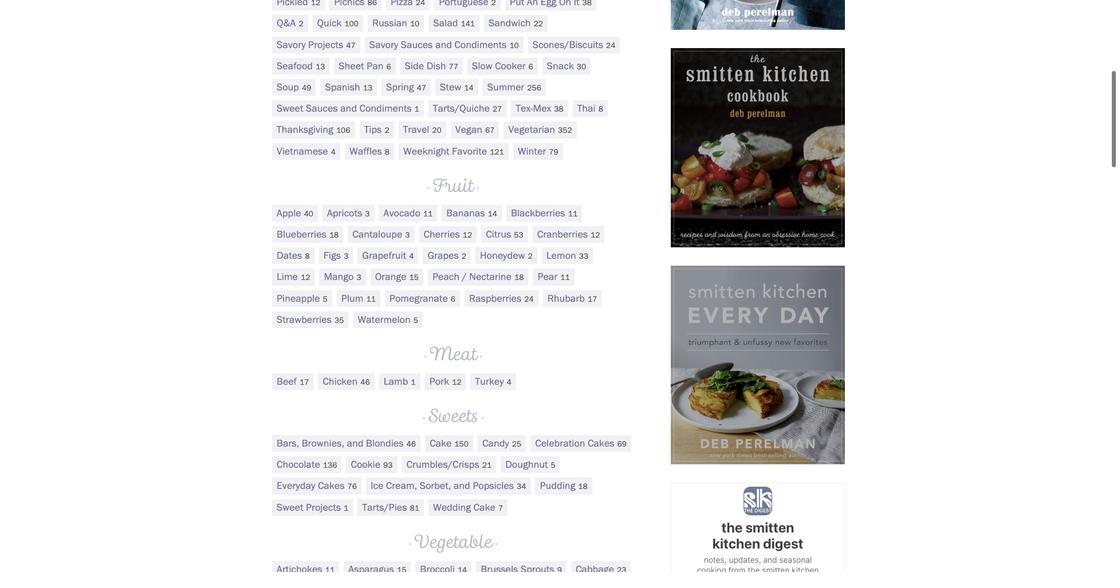Task type: locate. For each thing, give the bounding box(es) containing it.
6 right pan
[[386, 62, 391, 72]]

vietnamese 4
[[277, 145, 336, 157]]

tarts/quiche
[[433, 102, 490, 115]]

18 down honeydew 2
[[515, 273, 524, 283]]

mango 3
[[324, 271, 361, 283]]

17 right rhubarb
[[588, 294, 597, 304]]

0 horizontal spatial 24
[[524, 294, 534, 304]]

11 inside pear 11
[[561, 273, 570, 283]]

4 inside vietnamese 4
[[331, 147, 336, 157]]

scones/biscuits
[[533, 38, 603, 51]]

2 savory from the left
[[369, 38, 398, 51]]

2 vertical spatial 5
[[551, 461, 556, 471]]

47 inside savory projects 47
[[346, 40, 356, 50]]

11 inside plum 11
[[366, 294, 376, 304]]

47 up sheet
[[346, 40, 356, 50]]

14 right stew
[[464, 83, 474, 93]]

1 vertical spatial 8
[[385, 147, 390, 157]]

favorite
[[452, 145, 487, 157]]

13 inside seafood 13
[[316, 62, 325, 72]]

3 right "mango"
[[357, 273, 361, 283]]

1 horizontal spatial 6
[[451, 294, 456, 304]]

0 horizontal spatial cake
[[430, 437, 452, 450]]

0 vertical spatial cake
[[430, 437, 452, 450]]

6 inside the sheet pan 6
[[386, 62, 391, 72]]

1 horizontal spatial 18
[[515, 273, 524, 283]]

/
[[462, 271, 467, 283]]

1 horizontal spatial condiments
[[455, 38, 507, 51]]

3 inside figs 3
[[344, 252, 349, 261]]

24 inside the raspberries 24
[[524, 294, 534, 304]]

12 right cranberries
[[591, 230, 600, 240]]

1 horizontal spatial savory
[[369, 38, 398, 51]]

1 vertical spatial 13
[[363, 83, 373, 93]]

0 horizontal spatial 18
[[329, 230, 339, 240]]

slow cooker 6
[[472, 59, 533, 72]]

candy
[[482, 437, 509, 450]]

0 horizontal spatial 8
[[305, 252, 310, 261]]

1 horizontal spatial 46
[[407, 440, 416, 449]]

12 inside lime 12
[[301, 273, 310, 283]]

18 inside pudding 18
[[578, 482, 588, 492]]

1 vertical spatial 18
[[515, 273, 524, 283]]

pudding 18
[[540, 480, 588, 492]]

1 horizontal spatial 4
[[409, 252, 414, 261]]

2 inside honeydew 2
[[528, 252, 533, 261]]

lemon
[[547, 249, 576, 262]]

1 vertical spatial sweet
[[277, 501, 303, 514]]

5 inside pineapple 5
[[323, 294, 328, 304]]

11 up cherries on the top
[[423, 209, 433, 219]]

cookie
[[351, 459, 381, 471]]

14 inside bananas 14
[[488, 209, 497, 219]]

0 horizontal spatial 4
[[331, 147, 336, 157]]

11 inside avocado 11
[[423, 209, 433, 219]]

1 horizontal spatial sauces
[[401, 38, 433, 51]]

tex-mex 38
[[516, 102, 564, 115]]

cakes down 136
[[318, 480, 345, 492]]

4 right turkey
[[507, 378, 512, 387]]

1 vertical spatial 1
[[411, 378, 416, 387]]

1 horizontal spatial 13
[[363, 83, 373, 93]]

24 right scones/biscuits
[[606, 40, 616, 50]]

2 horizontal spatial 5
[[551, 461, 556, 471]]

18 inside 'blueberries 18'
[[329, 230, 339, 240]]

turkey
[[475, 375, 504, 388]]

24 right raspberries
[[524, 294, 534, 304]]

14
[[464, 83, 474, 93], [488, 209, 497, 219]]

4 inside grapefruit 4
[[409, 252, 414, 261]]

sheet pan 6
[[339, 59, 391, 72]]

17 inside "beef 17"
[[300, 378, 309, 387]]

13 for seafood
[[316, 62, 325, 72]]

0 vertical spatial 8
[[599, 104, 603, 114]]

sweet down everyday
[[277, 501, 303, 514]]

quick 100
[[317, 17, 359, 29]]

77
[[449, 62, 458, 72]]

24 inside scones/biscuits 24
[[606, 40, 616, 50]]

2 vertical spatial 18
[[578, 482, 588, 492]]

2 for honeydew
[[528, 252, 533, 261]]

1 vertical spatial projects
[[306, 501, 341, 514]]

spring
[[386, 81, 414, 93]]

2 horizontal spatial 4
[[507, 378, 512, 387]]

1 vertical spatial 5
[[414, 316, 418, 325]]

12 right lime
[[301, 273, 310, 283]]

8 right waffles
[[385, 147, 390, 157]]

tips 2
[[364, 123, 389, 136]]

100
[[345, 19, 359, 29]]

1 horizontal spatial cakes
[[588, 437, 615, 450]]

tarts/quiche 27
[[433, 102, 502, 115]]

figs 3
[[324, 249, 349, 262]]

11 right the pear
[[561, 273, 570, 283]]

3 for figs
[[344, 252, 349, 261]]

blackberries 11
[[511, 207, 578, 219]]

1 inside sweet sauces and condiments 1
[[415, 104, 419, 114]]

13 down the sheet pan 6
[[363, 83, 373, 93]]

0 horizontal spatial sauces
[[306, 102, 338, 115]]

10 inside russian 10
[[410, 19, 420, 29]]

0 vertical spatial 4
[[331, 147, 336, 157]]

cakes left 69
[[588, 437, 615, 450]]

0 horizontal spatial 14
[[464, 83, 474, 93]]

2 right q&a
[[299, 19, 303, 29]]

0 vertical spatial 47
[[346, 40, 356, 50]]

0 vertical spatial cakes
[[588, 437, 615, 450]]

6 right cooker
[[529, 62, 533, 72]]

10
[[410, 19, 420, 29], [510, 40, 519, 50]]

0 horizontal spatial 46
[[361, 378, 370, 387]]

sauces for sweet
[[306, 102, 338, 115]]

18 right pudding
[[578, 482, 588, 492]]

ice cream, sorbet, and popsicles 34
[[371, 480, 526, 492]]

1 vertical spatial 17
[[300, 378, 309, 387]]

46 inside chicken 46
[[361, 378, 370, 387]]

8 inside waffles 8
[[385, 147, 390, 157]]

35
[[335, 316, 344, 325]]

sorbet,
[[420, 480, 451, 492]]

2 right tips
[[385, 126, 389, 135]]

2 horizontal spatial 6
[[529, 62, 533, 72]]

1 horizontal spatial 24
[[606, 40, 616, 50]]

condiments for savory sauces and condiments
[[455, 38, 507, 51]]

0 vertical spatial 17
[[588, 294, 597, 304]]

salad
[[433, 17, 458, 29]]

0 horizontal spatial 10
[[410, 19, 420, 29]]

3 inside the mango 3
[[357, 273, 361, 283]]

1 up travel on the top left of page
[[415, 104, 419, 114]]

grapes
[[428, 249, 459, 262]]

2 up /
[[462, 252, 466, 261]]

0 horizontal spatial condiments
[[360, 102, 412, 115]]

11 for avocado
[[423, 209, 433, 219]]

turkey 4
[[475, 375, 512, 388]]

18 for blueberries
[[329, 230, 339, 240]]

18 up figs
[[329, 230, 339, 240]]

8 right dates
[[305, 252, 310, 261]]

5
[[323, 294, 328, 304], [414, 316, 418, 325], [551, 461, 556, 471]]

1 inside sweet projects 1
[[344, 503, 349, 513]]

4 down thanksgiving 106
[[331, 147, 336, 157]]

apple
[[277, 207, 301, 219]]

46 right 'blondies'
[[407, 440, 416, 449]]

None search field
[[54, 28, 1030, 62]]

0 horizontal spatial 13
[[316, 62, 325, 72]]

waffles 8
[[349, 145, 390, 157]]

0 horizontal spatial cakes
[[318, 480, 345, 492]]

0 horizontal spatial 6
[[386, 62, 391, 72]]

24
[[606, 40, 616, 50], [524, 294, 534, 304]]

0 vertical spatial 14
[[464, 83, 474, 93]]

14 inside stew 14
[[464, 83, 474, 93]]

chocolate
[[277, 459, 320, 471]]

3
[[365, 209, 370, 219], [405, 230, 410, 240], [344, 252, 349, 261], [357, 273, 361, 283]]

47 right spring
[[417, 83, 426, 93]]

3 right figs
[[344, 252, 349, 261]]

12 inside cherries 12
[[463, 230, 472, 240]]

8 inside thai 8
[[599, 104, 603, 114]]

vegetarian
[[508, 123, 555, 136]]

25
[[512, 440, 522, 449]]

0 vertical spatial 10
[[410, 19, 420, 29]]

1 vertical spatial sauces
[[306, 102, 338, 115]]

1 sweet from the top
[[277, 102, 303, 115]]

soup 49
[[277, 81, 311, 93]]

sweet down soup
[[277, 102, 303, 115]]

grapefruit
[[362, 249, 406, 262]]

4 inside turkey 4
[[507, 378, 512, 387]]

wedding cake 7
[[433, 501, 503, 514]]

12 inside pork 12
[[452, 378, 461, 387]]

12 for lime
[[301, 273, 310, 283]]

dates 8
[[277, 249, 310, 262]]

plum 11
[[341, 292, 376, 305]]

11 up 'cranberries 12'
[[568, 209, 578, 219]]

1 vertical spatial 10
[[510, 40, 519, 50]]

5 down pomegranate
[[414, 316, 418, 325]]

cake left 7
[[474, 501, 496, 514]]

4 for vietnamese
[[331, 147, 336, 157]]

1 vertical spatial condiments
[[360, 102, 412, 115]]

3 down avocado 11
[[405, 230, 410, 240]]

3 inside the cantaloupe 3
[[405, 230, 410, 240]]

2 for tips
[[385, 126, 389, 135]]

2 inside tips 2
[[385, 126, 389, 135]]

5 for watermelon
[[414, 316, 418, 325]]

0 vertical spatial 5
[[323, 294, 328, 304]]

11 for plum
[[366, 294, 376, 304]]

1 down the 76
[[344, 503, 349, 513]]

1 vertical spatial cakes
[[318, 480, 345, 492]]

2 sweet from the top
[[277, 501, 303, 514]]

17 right beef
[[300, 378, 309, 387]]

1
[[415, 104, 419, 114], [411, 378, 416, 387], [344, 503, 349, 513]]

savory down q&a 2
[[277, 38, 306, 51]]

13 inside spanish 13
[[363, 83, 373, 93]]

3 inside apricots 3
[[365, 209, 370, 219]]

6 down peach
[[451, 294, 456, 304]]

8 right thai
[[599, 104, 603, 114]]

1 vertical spatial 4
[[409, 252, 414, 261]]

0 vertical spatial projects
[[308, 38, 343, 51]]

4 up 15
[[409, 252, 414, 261]]

travel
[[403, 123, 429, 136]]

5 inside doughnut 5
[[551, 461, 556, 471]]

and for bars,
[[347, 437, 363, 450]]

pan
[[367, 59, 384, 72]]

6 inside slow cooker 6
[[529, 62, 533, 72]]

14 for bananas
[[488, 209, 497, 219]]

8 for dates
[[305, 252, 310, 261]]

12 right pork
[[452, 378, 461, 387]]

everyday
[[277, 480, 315, 492]]

2 horizontal spatial 18
[[578, 482, 588, 492]]

46 inside bars, brownies, and blondies 46
[[407, 440, 416, 449]]

sauces up side
[[401, 38, 433, 51]]

cranberries 12
[[537, 228, 600, 241]]

21
[[482, 461, 492, 471]]

projects down the everyday cakes 76
[[306, 501, 341, 514]]

12 inside 'cranberries 12'
[[591, 230, 600, 240]]

6 for cooker
[[529, 62, 533, 72]]

0 vertical spatial sauces
[[401, 38, 433, 51]]

0 vertical spatial 18
[[329, 230, 339, 240]]

condiments up slow
[[455, 38, 507, 51]]

lamb 1
[[384, 375, 416, 388]]

1 vertical spatial 46
[[407, 440, 416, 449]]

meat
[[430, 343, 478, 370]]

1 horizontal spatial 17
[[588, 294, 597, 304]]

thai
[[577, 102, 596, 115]]

1 right lamb
[[411, 378, 416, 387]]

and up cookie
[[347, 437, 363, 450]]

11 inside blackberries 11
[[568, 209, 578, 219]]

11 for blackberries
[[568, 209, 578, 219]]

13 down savory projects 47 on the left top
[[316, 62, 325, 72]]

1 horizontal spatial 14
[[488, 209, 497, 219]]

cake left 150
[[430, 437, 452, 450]]

0 vertical spatial sweet
[[277, 102, 303, 115]]

sauces up thanksgiving 106
[[306, 102, 338, 115]]

blueberries
[[277, 228, 327, 241]]

1 horizontal spatial 5
[[414, 316, 418, 325]]

106
[[336, 126, 350, 135]]

savory for savory sauces and condiments
[[369, 38, 398, 51]]

chicken 46
[[323, 375, 370, 388]]

0 vertical spatial 1
[[415, 104, 419, 114]]

17 for rhubarb
[[588, 294, 597, 304]]

2 right honeydew
[[528, 252, 533, 261]]

1 vertical spatial 14
[[488, 209, 497, 219]]

1 horizontal spatial 8
[[385, 147, 390, 157]]

plum
[[341, 292, 364, 305]]

and down "salad"
[[435, 38, 452, 51]]

mango
[[324, 271, 354, 283]]

17 inside rhubarb 17
[[588, 294, 597, 304]]

2 vertical spatial 8
[[305, 252, 310, 261]]

8 for waffles
[[385, 147, 390, 157]]

3 up cantaloupe
[[365, 209, 370, 219]]

2 for q&a
[[299, 19, 303, 29]]

3 for apricots
[[365, 209, 370, 219]]

1 vertical spatial 47
[[417, 83, 426, 93]]

2 vertical spatial 4
[[507, 378, 512, 387]]

47
[[346, 40, 356, 50], [417, 83, 426, 93]]

0 vertical spatial 13
[[316, 62, 325, 72]]

14 for stew
[[464, 83, 474, 93]]

seafood
[[277, 59, 313, 72]]

0 vertical spatial 46
[[361, 378, 370, 387]]

8 inside dates 8
[[305, 252, 310, 261]]

67
[[485, 126, 495, 135]]

0 horizontal spatial 47
[[346, 40, 356, 50]]

14 up citrus
[[488, 209, 497, 219]]

2 vertical spatial 1
[[344, 503, 349, 513]]

5 up strawberries 35
[[323, 294, 328, 304]]

0 horizontal spatial 17
[[300, 378, 309, 387]]

pomegranate 6
[[390, 292, 456, 305]]

cakes for everyday cakes
[[318, 480, 345, 492]]

11 right plum
[[366, 294, 376, 304]]

fruit
[[433, 175, 474, 201]]

121
[[490, 147, 504, 157]]

0 horizontal spatial savory
[[277, 38, 306, 51]]

1 savory from the left
[[277, 38, 306, 51]]

20
[[432, 126, 442, 135]]

crumbles/crisps
[[407, 459, 479, 471]]

0 horizontal spatial 5
[[323, 294, 328, 304]]

projects down quick
[[308, 38, 343, 51]]

1 horizontal spatial cake
[[474, 501, 496, 514]]

1 vertical spatial 24
[[524, 294, 534, 304]]

2 inside grapes 2
[[462, 252, 466, 261]]

5 inside the watermelon 5
[[414, 316, 418, 325]]

10 up cooker
[[510, 40, 519, 50]]

strawberries
[[277, 313, 332, 326]]

and for sweet
[[340, 102, 357, 115]]

12 down bananas
[[463, 230, 472, 240]]

256
[[527, 83, 541, 93]]

0 vertical spatial 24
[[606, 40, 616, 50]]

blueberries 18
[[277, 228, 339, 241]]

condiments up tips 2
[[360, 102, 412, 115]]

side
[[405, 59, 424, 72]]

2 horizontal spatial 8
[[599, 104, 603, 114]]

bars, brownies, and blondies 46
[[277, 437, 416, 450]]

5 up pudding
[[551, 461, 556, 471]]

savory down russian
[[369, 38, 398, 51]]

apple 40
[[277, 207, 313, 219]]

citrus 53
[[486, 228, 524, 241]]

and down spanish 13
[[340, 102, 357, 115]]

watermelon 5
[[358, 313, 418, 326]]

13 for spanish
[[363, 83, 373, 93]]

10 right russian
[[410, 19, 420, 29]]

0 vertical spatial condiments
[[455, 38, 507, 51]]

46 right chicken
[[361, 378, 370, 387]]

2 inside q&a 2
[[299, 19, 303, 29]]

savory
[[277, 38, 306, 51], [369, 38, 398, 51]]

sheet
[[339, 59, 364, 72]]

1 horizontal spatial 47
[[417, 83, 426, 93]]

1 horizontal spatial 10
[[510, 40, 519, 50]]



Task type: vqa. For each thing, say whether or not it's contained in the screenshot.
47 to the bottom
yes



Task type: describe. For each thing, give the bounding box(es) containing it.
crumbles/crisps 21
[[407, 459, 492, 471]]

6 for pan
[[386, 62, 391, 72]]

savory for savory projects
[[277, 38, 306, 51]]

150
[[455, 440, 469, 449]]

18 inside 'peach / nectarine 18'
[[515, 273, 524, 283]]

stew 14
[[440, 81, 474, 93]]

1 vertical spatial cake
[[474, 501, 496, 514]]

lime 12
[[277, 271, 310, 283]]

pomegranate
[[390, 292, 448, 305]]

stew
[[440, 81, 461, 93]]

strawberries 35
[[277, 313, 344, 326]]

projects for savory projects
[[308, 38, 343, 51]]

citrus
[[486, 228, 511, 241]]

sweets
[[429, 405, 479, 432]]

peach / nectarine 18
[[433, 271, 524, 283]]

cream,
[[386, 480, 417, 492]]

chicken
[[323, 375, 358, 388]]

side dish 77
[[405, 59, 458, 72]]

sweet projects 1
[[277, 501, 349, 514]]

spanish
[[325, 81, 360, 93]]

popsicles
[[473, 480, 514, 492]]

soup
[[277, 81, 299, 93]]

cooker
[[495, 59, 526, 72]]

tarts/pies
[[362, 501, 407, 514]]

blackberries
[[511, 207, 565, 219]]

11 for pear
[[561, 273, 570, 283]]

russian
[[372, 17, 407, 29]]

vietnamese
[[277, 145, 328, 157]]

thanksgiving 106
[[277, 123, 350, 136]]

spring 47
[[386, 81, 426, 93]]

1 inside lamb 1
[[411, 378, 416, 387]]

cake 150
[[430, 437, 469, 450]]

18 for pudding
[[578, 482, 588, 492]]

grapefruit 4
[[362, 249, 414, 262]]

pineapple 5
[[277, 292, 328, 305]]

4 for grapefruit
[[409, 252, 414, 261]]

5 for pineapple
[[323, 294, 328, 304]]

5 for doughnut
[[551, 461, 556, 471]]

celebration cakes 69
[[535, 437, 627, 450]]

condiments for sweet sauces and condiments
[[360, 102, 412, 115]]

93
[[383, 461, 393, 471]]

honeydew
[[480, 249, 525, 262]]

snack
[[547, 59, 574, 72]]

3 for cantaloupe
[[405, 230, 410, 240]]

40
[[304, 209, 313, 219]]

and for savory
[[435, 38, 452, 51]]

8 for thai
[[599, 104, 603, 114]]

thanksgiving
[[277, 123, 333, 136]]

cakes for celebration cakes
[[588, 437, 615, 450]]

15
[[409, 273, 419, 283]]

141
[[461, 19, 475, 29]]

celebration
[[535, 437, 585, 450]]

raspberries
[[469, 292, 522, 305]]

2 for grapes
[[462, 252, 466, 261]]

brownies,
[[302, 437, 344, 450]]

sauces for savory
[[401, 38, 433, 51]]

69
[[617, 440, 627, 449]]

47 inside "spring 47"
[[417, 83, 426, 93]]

honeydew 2
[[480, 249, 533, 262]]

136
[[323, 461, 337, 471]]

4 for turkey
[[507, 378, 512, 387]]

apricots 3
[[327, 207, 370, 219]]

snack 30
[[547, 59, 586, 72]]

watermelon
[[358, 313, 411, 326]]

34
[[517, 482, 526, 492]]

sweet for sweet sauces and condiments
[[277, 102, 303, 115]]

sweet sauces and condiments 1
[[277, 102, 419, 115]]

winter
[[518, 145, 546, 157]]

q&a 2
[[277, 17, 303, 29]]

nectarine
[[469, 271, 512, 283]]

savory sauces and condiments 10
[[369, 38, 519, 51]]

the smitten kitchen cookbooks image
[[671, 0, 845, 30]]

rhubarb
[[548, 292, 585, 305]]

figs
[[324, 249, 341, 262]]

beef
[[277, 375, 297, 388]]

lemon 33
[[547, 249, 589, 262]]

dish
[[427, 59, 446, 72]]

24 for raspberries
[[524, 294, 534, 304]]

27
[[493, 104, 502, 114]]

cantaloupe 3
[[353, 228, 410, 241]]

and up wedding cake 7
[[454, 480, 470, 492]]

doughnut 5
[[506, 459, 556, 471]]

33
[[579, 252, 589, 261]]

seafood 13
[[277, 59, 325, 72]]

bars,
[[277, 437, 299, 450]]

cranberries
[[537, 228, 588, 241]]

weeknight
[[403, 145, 450, 157]]

81
[[410, 503, 419, 513]]

ice
[[371, 480, 383, 492]]

12 for cherries
[[463, 230, 472, 240]]

doughnut
[[506, 459, 548, 471]]

12 for pork
[[452, 378, 461, 387]]

mex
[[533, 102, 551, 115]]

pork 12
[[430, 375, 461, 388]]

49
[[302, 83, 311, 93]]

projects for sweet projects
[[306, 501, 341, 514]]

3 for mango
[[357, 273, 361, 283]]

apricots
[[327, 207, 362, 219]]

orange
[[375, 271, 407, 283]]

53
[[514, 230, 524, 240]]

10 inside savory sauces and condiments 10
[[510, 40, 519, 50]]

38
[[554, 104, 564, 114]]

orange 15
[[375, 271, 419, 283]]

24 for scones/biscuits
[[606, 40, 616, 50]]

7
[[498, 503, 503, 513]]

pineapple
[[277, 292, 320, 305]]

12 for cranberries
[[591, 230, 600, 240]]

6 inside pomegranate 6
[[451, 294, 456, 304]]

grapes 2
[[428, 249, 466, 262]]

pudding
[[540, 480, 575, 492]]

79
[[549, 147, 558, 157]]

vegan 67
[[455, 123, 495, 136]]

17 for beef
[[300, 378, 309, 387]]

sweet for sweet projects
[[277, 501, 303, 514]]



